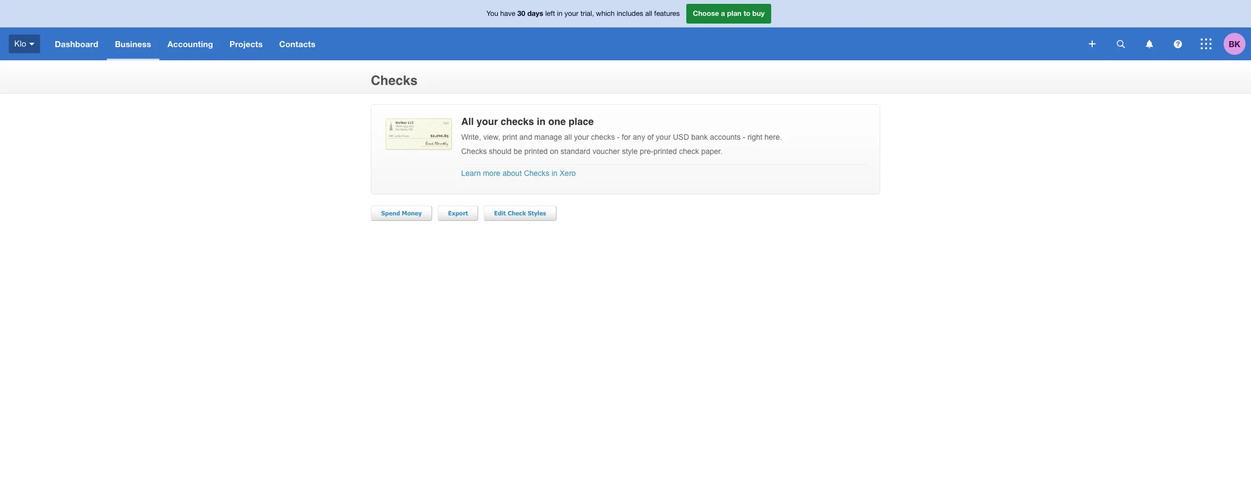 Task type: locate. For each thing, give the bounding box(es) containing it.
export
[[448, 209, 468, 217]]

style
[[622, 147, 638, 156]]

one
[[549, 116, 566, 127]]

0 vertical spatial in
[[557, 9, 563, 18]]

- left right
[[743, 133, 746, 141]]

1 vertical spatial checks
[[591, 133, 615, 141]]

and
[[520, 133, 533, 141]]

checks up the print
[[501, 116, 534, 127]]

business button
[[107, 27, 159, 60]]

spend money link
[[371, 206, 432, 221]]

contacts button
[[271, 27, 324, 60]]

1 horizontal spatial svg image
[[1202, 38, 1213, 49]]

bk button
[[1225, 27, 1252, 60]]

contacts
[[279, 39, 316, 49]]

all inside all your checks in one place write, view, print and manage all your checks - for any of your usd bank accounts - right here. checks should be printed on standard voucher style pre-printed check paper.
[[565, 133, 572, 141]]

svg image
[[1117, 40, 1126, 48], [1146, 40, 1154, 48], [1174, 40, 1183, 48], [1090, 41, 1096, 47]]

choose
[[693, 9, 720, 18]]

all up 'standard'
[[565, 133, 572, 141]]

0 horizontal spatial printed
[[525, 147, 548, 156]]

svg image left "bk"
[[1202, 38, 1213, 49]]

about
[[503, 169, 522, 178]]

spend money
[[382, 209, 422, 217]]

right
[[748, 133, 763, 141]]

dashboard
[[55, 39, 98, 49]]

-
[[618, 133, 620, 141], [743, 133, 746, 141]]

1 horizontal spatial all
[[646, 9, 653, 18]]

0 horizontal spatial -
[[618, 133, 620, 141]]

edit
[[494, 209, 506, 217]]

manage
[[535, 133, 563, 141]]

xero
[[560, 169, 576, 178]]

svg image right klo
[[29, 43, 35, 45]]

0 vertical spatial all
[[646, 9, 653, 18]]

styles
[[528, 209, 546, 217]]

on
[[550, 147, 559, 156]]

1 horizontal spatial printed
[[654, 147, 677, 156]]

0 horizontal spatial all
[[565, 133, 572, 141]]

all left features
[[646, 9, 653, 18]]

your up 'standard'
[[574, 133, 589, 141]]

svg image
[[1202, 38, 1213, 49], [29, 43, 35, 45]]

checks
[[371, 73, 418, 88], [462, 147, 487, 156], [524, 169, 550, 178]]

paper.
[[702, 147, 723, 156]]

banner
[[0, 0, 1252, 60]]

navigation
[[47, 27, 1082, 60]]

checks inside all your checks in one place write, view, print and manage all your checks - for any of your usd bank accounts - right here. checks should be printed on standard voucher style pre-printed check paper.
[[462, 147, 487, 156]]

1 vertical spatial all
[[565, 133, 572, 141]]

in left one
[[537, 116, 546, 127]]

in
[[557, 9, 563, 18], [537, 116, 546, 127], [552, 169, 558, 178]]

navigation containing dashboard
[[47, 27, 1082, 60]]

your left trial,
[[565, 9, 579, 18]]

0 vertical spatial checks
[[501, 116, 534, 127]]

of
[[648, 133, 654, 141]]

2 vertical spatial checks
[[524, 169, 550, 178]]

projects
[[230, 39, 263, 49]]

klo button
[[0, 27, 47, 60]]

1 vertical spatial in
[[537, 116, 546, 127]]

in right left
[[557, 9, 563, 18]]

2 horizontal spatial checks
[[524, 169, 550, 178]]

- left for
[[618, 133, 620, 141]]

0 vertical spatial checks
[[371, 73, 418, 88]]

klo
[[14, 39, 26, 48]]

printed down of
[[654, 147, 677, 156]]

printed down and
[[525, 147, 548, 156]]

1 horizontal spatial checks
[[462, 147, 487, 156]]

export link
[[438, 206, 479, 221]]

all
[[646, 9, 653, 18], [565, 133, 572, 141]]

in left xero
[[552, 169, 558, 178]]

all your checks in one place write, view, print and manage all your checks - for any of your usd bank accounts - right here. checks should be printed on standard voucher style pre-printed check paper.
[[462, 116, 783, 156]]

check
[[680, 147, 700, 156]]

accounts
[[710, 133, 741, 141]]

your up view,
[[477, 116, 498, 127]]

bk
[[1230, 39, 1241, 49]]

to
[[744, 9, 751, 18]]

all inside you have 30 days left in your trial, which includes all features
[[646, 9, 653, 18]]

your
[[565, 9, 579, 18], [477, 116, 498, 127], [574, 133, 589, 141], [656, 133, 671, 141]]

pre-
[[640, 147, 654, 156]]

features
[[655, 9, 680, 18]]

checks
[[501, 116, 534, 127], [591, 133, 615, 141]]

more
[[483, 169, 501, 178]]

1 horizontal spatial -
[[743, 133, 746, 141]]

here.
[[765, 133, 783, 141]]

voucher
[[593, 147, 620, 156]]

view,
[[484, 133, 501, 141]]

0 horizontal spatial svg image
[[29, 43, 35, 45]]

checks up voucher
[[591, 133, 615, 141]]

0 horizontal spatial checks
[[371, 73, 418, 88]]

printed
[[525, 147, 548, 156], [654, 147, 677, 156]]

1 vertical spatial checks
[[462, 147, 487, 156]]

includes
[[617, 9, 644, 18]]

check
[[508, 209, 526, 217]]

standard
[[561, 147, 591, 156]]



Task type: describe. For each thing, give the bounding box(es) containing it.
accounting button
[[159, 27, 221, 60]]

learn
[[462, 169, 481, 178]]

usd
[[673, 133, 690, 141]]

plan
[[728, 9, 742, 18]]

left
[[546, 9, 555, 18]]

days
[[528, 9, 544, 18]]

learn more about checks in xero
[[462, 169, 576, 178]]

all
[[462, 116, 474, 127]]

your inside you have 30 days left in your trial, which includes all features
[[565, 9, 579, 18]]

1 horizontal spatial checks
[[591, 133, 615, 141]]

choose a plan to buy
[[693, 9, 765, 18]]

in inside all your checks in one place write, view, print and manage all your checks - for any of your usd bank accounts - right here. checks should be printed on standard voucher style pre-printed check paper.
[[537, 116, 546, 127]]

have
[[501, 9, 516, 18]]

2 printed from the left
[[654, 147, 677, 156]]

1 - from the left
[[618, 133, 620, 141]]

which
[[596, 9, 615, 18]]

accounting
[[168, 39, 213, 49]]

2 - from the left
[[743, 133, 746, 141]]

spend
[[382, 209, 400, 217]]

be
[[514, 147, 523, 156]]

for
[[622, 133, 631, 141]]

write,
[[462, 133, 481, 141]]

place
[[569, 116, 594, 127]]

buy
[[753, 9, 765, 18]]

trial,
[[581, 9, 594, 18]]

you
[[487, 9, 499, 18]]

print
[[503, 133, 518, 141]]

a
[[722, 9, 726, 18]]

should
[[489, 147, 512, 156]]

1 printed from the left
[[525, 147, 548, 156]]

bank
[[692, 133, 708, 141]]

banner containing bk
[[0, 0, 1252, 60]]

edit check styles
[[494, 209, 546, 217]]

30
[[518, 9, 526, 18]]

your right of
[[656, 133, 671, 141]]

projects button
[[221, 27, 271, 60]]

svg image inside klo popup button
[[29, 43, 35, 45]]

2 vertical spatial in
[[552, 169, 558, 178]]

learn more about checks in xero link
[[462, 169, 576, 178]]

business
[[115, 39, 151, 49]]

0 horizontal spatial checks
[[501, 116, 534, 127]]

any
[[633, 133, 646, 141]]

in inside you have 30 days left in your trial, which includes all features
[[557, 9, 563, 18]]

money
[[402, 209, 422, 217]]

dashboard link
[[47, 27, 107, 60]]

edit check styles link
[[484, 206, 557, 221]]

you have 30 days left in your trial, which includes all features
[[487, 9, 680, 18]]



Task type: vqa. For each thing, say whether or not it's contained in the screenshot.
middle &
no



